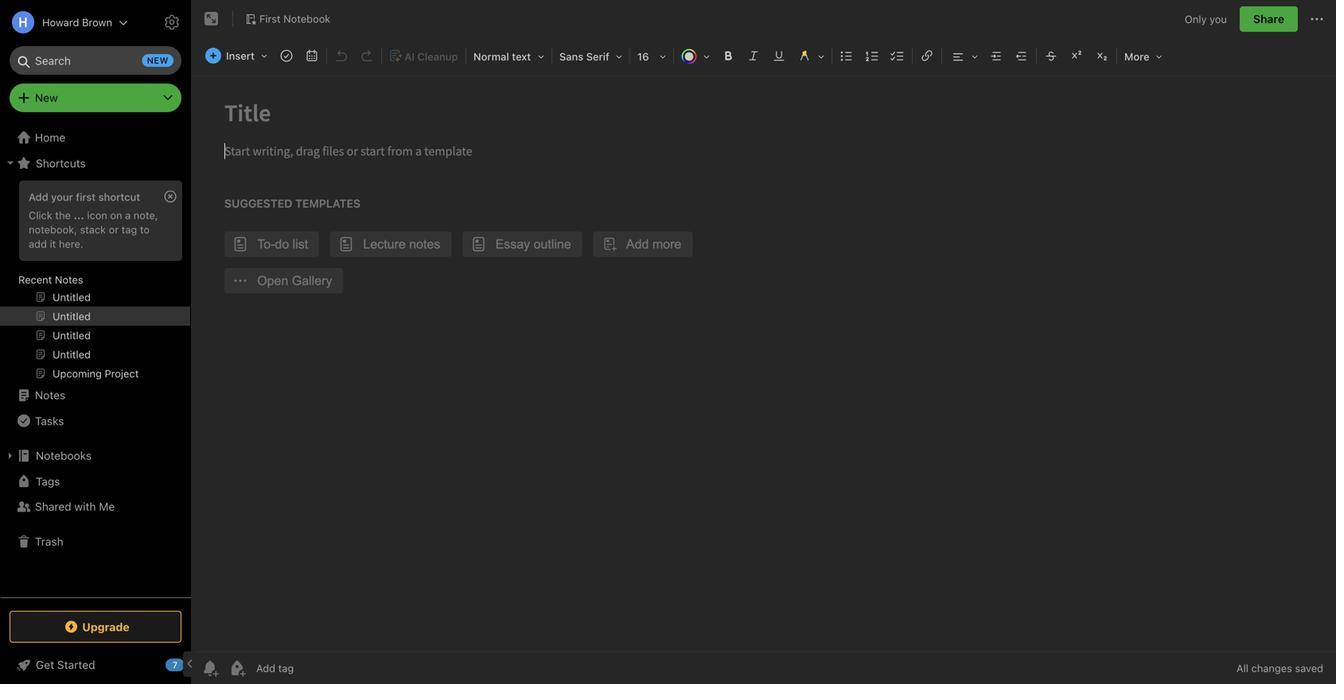 Task type: locate. For each thing, give the bounding box(es) containing it.
all
[[1237, 663, 1249, 675]]

expand note image
[[202, 10, 221, 29]]

it
[[50, 238, 56, 250]]

tag
[[122, 224, 137, 236]]

tree
[[0, 125, 191, 597]]

text
[[512, 51, 531, 62]]

normal
[[474, 51, 509, 62]]

started
[[57, 659, 95, 672]]

notes right recent
[[55, 274, 83, 286]]

Add tag field
[[255, 662, 374, 675]]

Alignment field
[[944, 45, 984, 68]]

group
[[0, 176, 190, 389]]

upgrade button
[[10, 611, 181, 643]]

me
[[99, 500, 115, 513]]

tags button
[[0, 469, 190, 494]]

Font size field
[[632, 45, 672, 68]]

all changes saved
[[1237, 663, 1324, 675]]

1 vertical spatial notes
[[35, 389, 65, 402]]

notebooks link
[[0, 443, 190, 469]]

notebook,
[[29, 224, 77, 236]]

click the ...
[[29, 209, 84, 221]]

notes up tasks
[[35, 389, 65, 402]]

on
[[110, 209, 122, 221]]

Account field
[[0, 6, 128, 38]]

first
[[76, 191, 96, 203]]

trash link
[[0, 529, 190, 555]]

changes
[[1252, 663, 1293, 675]]

calendar event image
[[301, 45, 323, 67]]

notes
[[55, 274, 83, 286], [35, 389, 65, 402]]

howard
[[42, 16, 79, 28]]

more actions image
[[1308, 10, 1327, 29]]

here.
[[59, 238, 83, 250]]

stack
[[80, 224, 106, 236]]

7
[[173, 660, 178, 671]]

Help and Learning task checklist field
[[0, 653, 191, 678]]

bulleted list image
[[836, 45, 858, 67]]

group containing add your first shortcut
[[0, 176, 190, 389]]

howard brown
[[42, 16, 112, 28]]

shortcut
[[98, 191, 140, 203]]

a
[[125, 209, 131, 221]]

notebook
[[283, 13, 331, 25]]

note,
[[134, 209, 158, 221]]

with
[[74, 500, 96, 513]]

add tag image
[[228, 659, 247, 678]]

Search text field
[[21, 46, 170, 75]]

16
[[638, 51, 649, 62]]

recent notes
[[18, 274, 83, 286]]

0 vertical spatial notes
[[55, 274, 83, 286]]

share
[[1254, 12, 1285, 25]]

outdent image
[[1011, 45, 1033, 67]]

shortcuts button
[[0, 150, 190, 176]]

task image
[[275, 45, 298, 67]]

get
[[36, 659, 54, 672]]

group inside tree
[[0, 176, 190, 389]]

get started
[[36, 659, 95, 672]]

icon
[[87, 209, 107, 221]]

home
[[35, 131, 65, 144]]

italic image
[[743, 45, 765, 67]]



Task type: describe. For each thing, give the bounding box(es) containing it.
Insert field
[[201, 45, 273, 67]]

saved
[[1295, 663, 1324, 675]]

Font color field
[[676, 45, 716, 68]]

shortcuts
[[36, 157, 86, 170]]

first notebook button
[[240, 8, 336, 30]]

settings image
[[162, 13, 181, 32]]

first
[[259, 13, 281, 25]]

sans serif
[[560, 51, 610, 62]]

more
[[1125, 51, 1150, 62]]

indent image
[[985, 45, 1008, 67]]

shared with me
[[35, 500, 115, 513]]

notebooks
[[36, 449, 92, 462]]

normal text
[[474, 51, 531, 62]]

More actions field
[[1308, 6, 1327, 32]]

...
[[74, 209, 84, 221]]

expand notebooks image
[[4, 450, 17, 462]]

note window element
[[191, 0, 1336, 685]]

strikethrough image
[[1040, 45, 1063, 67]]

only
[[1185, 13, 1207, 25]]

shared
[[35, 500, 71, 513]]

share button
[[1240, 6, 1298, 32]]

sans
[[560, 51, 584, 62]]

or
[[109, 224, 119, 236]]

to
[[140, 224, 150, 236]]

trash
[[35, 535, 63, 548]]

Font family field
[[554, 45, 628, 68]]

add
[[29, 191, 48, 203]]

the
[[55, 209, 71, 221]]

notes link
[[0, 383, 190, 408]]

Note Editor text field
[[191, 76, 1336, 652]]

notes inside notes link
[[35, 389, 65, 402]]

tasks button
[[0, 408, 190, 434]]

insert link image
[[916, 45, 938, 67]]

insert
[[226, 50, 255, 62]]

tree containing home
[[0, 125, 191, 597]]

checklist image
[[887, 45, 909, 67]]

shared with me link
[[0, 494, 190, 520]]

upgrade
[[82, 621, 130, 634]]

home link
[[0, 125, 191, 150]]

new
[[147, 55, 169, 66]]

underline image
[[768, 45, 790, 67]]

tasks
[[35, 415, 64, 428]]

icon on a note, notebook, stack or tag to add it here.
[[29, 209, 158, 250]]

new
[[35, 91, 58, 104]]

new search field
[[21, 46, 174, 75]]

notes inside group
[[55, 274, 83, 286]]

click
[[29, 209, 52, 221]]

superscript image
[[1066, 45, 1088, 67]]

add
[[29, 238, 47, 250]]

Highlight field
[[792, 45, 830, 68]]

click to collapse image
[[185, 655, 197, 674]]

add your first shortcut
[[29, 191, 140, 203]]

first notebook
[[259, 13, 331, 25]]

More field
[[1119, 45, 1168, 68]]

serif
[[586, 51, 610, 62]]

only you
[[1185, 13, 1227, 25]]

subscript image
[[1091, 45, 1114, 67]]

tags
[[36, 475, 60, 488]]

your
[[51, 191, 73, 203]]

bold image
[[717, 45, 739, 67]]

brown
[[82, 16, 112, 28]]

new button
[[10, 84, 181, 112]]

you
[[1210, 13, 1227, 25]]

recent
[[18, 274, 52, 286]]

numbered list image
[[861, 45, 883, 67]]

add a reminder image
[[201, 659, 220, 678]]

Heading level field
[[468, 45, 550, 68]]



Task type: vqa. For each thing, say whether or not it's contained in the screenshot.
icon on a note, notebook, stack or tag to add it here. at the top
yes



